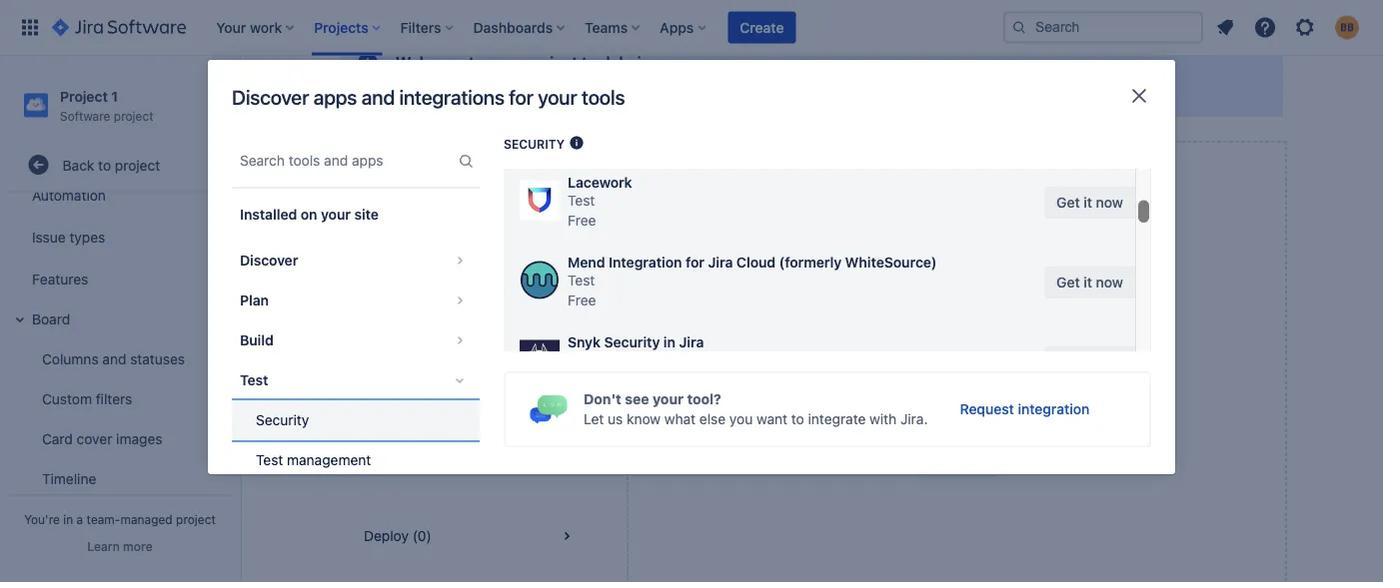 Task type: vqa. For each thing, say whether or not it's contained in the screenshot.
ship
yes



Task type: locate. For each thing, give the bounding box(es) containing it.
want
[[757, 411, 788, 428]]

get
[[1056, 194, 1080, 211], [1056, 274, 1080, 291]]

images
[[116, 431, 162, 447]]

card cover images
[[42, 431, 162, 447]]

discover inside button
[[240, 252, 298, 269]]

0 vertical spatial tools
[[582, 85, 625, 109]]

work right connect on the left top
[[686, 82, 717, 99]]

(0) left chevron icon pointing down
[[400, 384, 419, 401]]

1 horizontal spatial work
[[890, 422, 921, 439]]

software
[[60, 109, 110, 123]]

2 vertical spatial security
[[256, 412, 309, 429]]

integration
[[609, 254, 682, 271]]

1 get it now from the top
[[1056, 194, 1123, 211]]

your up identify and address security vulnerabilities icon
[[538, 85, 577, 109]]

all right view
[[399, 168, 413, 185]]

integrations down primary element
[[456, 82, 532, 99]]

0 vertical spatial in
[[663, 334, 675, 351]]

on
[[301, 206, 317, 223]]

0 horizontal spatial build
[[240, 332, 274, 349]]

1 vertical spatial get it now
[[1056, 274, 1123, 291]]

all inside button
[[399, 168, 413, 185]]

primary element
[[12, 0, 1003, 55]]

(0)
[[452, 168, 471, 185], [400, 384, 419, 401], [395, 456, 414, 473], [412, 528, 432, 545]]

test down the snyk
[[568, 352, 595, 369]]

1 now from the top
[[1096, 194, 1123, 211]]

jira inside "mend integration for jira cloud (formerly whitesource) test free"
[[708, 254, 733, 271]]

1 vertical spatial it
[[1084, 194, 1092, 211]]

integrate
[[808, 411, 866, 428]]

0 horizontal spatial jira
[[679, 334, 704, 351]]

view all tools (0) button
[[340, 141, 602, 213]]

1 vertical spatial get it now button
[[1044, 267, 1135, 299]]

build up workflow
[[883, 373, 921, 392]]

2 free from the top
[[568, 292, 596, 309]]

integration
[[1018, 401, 1090, 418]]

0 horizontal spatial in
[[63, 513, 73, 527]]

in
[[663, 334, 675, 351], [63, 513, 73, 527]]

1 horizontal spatial all
[[918, 82, 932, 99]]

discover up plan
[[240, 252, 298, 269]]

columns and statuses link
[[20, 339, 232, 379]]

it
[[906, 82, 914, 99], [1084, 194, 1092, 211], [1084, 274, 1092, 291]]

2 get from the top
[[1056, 274, 1080, 291]]

now for mend integration for jira cloud (formerly whitesource)
[[1096, 274, 1123, 291]]

project
[[525, 53, 578, 72], [114, 109, 154, 123], [115, 157, 160, 173], [974, 422, 1020, 439], [176, 513, 216, 527]]

chevron icon pointing right image for build
[[448, 329, 472, 353]]

tools inside dialog
[[582, 85, 625, 109]]

free
[[568, 212, 596, 229], [568, 292, 596, 309]]

chevron icon pointing right image inside build button
[[448, 329, 472, 353]]

project inside welcome to your project toolchain discover integrations for your tools, connect work to your project, and manage it all right here.
[[525, 53, 578, 72]]

project inside build your toolchain to improve workflow and ship faster, add your team's tools and work to your project toolchain.
[[974, 422, 1020, 439]]

back
[[63, 157, 94, 173]]

build (0) button
[[340, 357, 602, 429]]

to right the "want" at the right bottom
[[791, 411, 804, 428]]

jira inside snyk security in jira test
[[679, 334, 704, 351]]

security left identify and address security vulnerabilities icon
[[504, 137, 565, 151]]

lacework test free
[[568, 174, 632, 229]]

tools left connect on the left top
[[582, 85, 625, 109]]

discover left apps
[[232, 85, 309, 109]]

0 vertical spatial all
[[918, 82, 932, 99]]

expand image
[[8, 308, 32, 332]]

tool?
[[687, 391, 721, 408]]

discover for discover
[[240, 252, 298, 269]]

(0) left the lacework logo
[[452, 168, 471, 185]]

1 get it now button from the top
[[1044, 187, 1135, 219]]

build inside build your toolchain to improve workflow and ship faster, add your team's tools and work to your project toolchain.
[[883, 373, 921, 392]]

timeline
[[42, 470, 96, 487]]

2 vertical spatial tools
[[827, 422, 859, 439]]

jira.
[[900, 411, 928, 428]]

your up toolchain.
[[1053, 402, 1081, 419]]

site
[[354, 206, 379, 223]]

2 now from the top
[[1096, 274, 1123, 291]]

get for lacework
[[1056, 194, 1080, 211]]

for
[[536, 82, 554, 99], [509, 85, 533, 109], [686, 254, 704, 271]]

in up what
[[663, 334, 675, 351]]

group inside the "discover apps and integrations for your tools" dialog
[[232, 235, 480, 583]]

toolchain up 'faster,'
[[962, 373, 1031, 392]]

0 vertical spatial work
[[686, 82, 717, 99]]

Search tools and apps field
[[234, 143, 454, 179]]

it for mend integration for jira cloud (formerly whitesource)
[[1084, 274, 1092, 291]]

discover apps and integrations for your tools dialog
[[208, 0, 1175, 583]]

tools inside build your toolchain to improve workflow and ship faster, add your team's tools and work to your project toolchain.
[[827, 422, 859, 439]]

1 vertical spatial all
[[399, 168, 413, 185]]

and down workflow
[[862, 422, 887, 439]]

add
[[1024, 402, 1049, 419]]

test down lacework at the top left
[[568, 192, 595, 209]]

(0) inside button
[[452, 168, 471, 185]]

1 vertical spatial chevron icon pointing right image
[[448, 289, 472, 313]]

project right 'managed'
[[176, 513, 216, 527]]

tools down improve at the bottom right of the page
[[827, 422, 859, 439]]

and right project,
[[823, 82, 847, 99]]

toolchain
[[582, 53, 650, 72], [962, 373, 1031, 392]]

1 vertical spatial now
[[1096, 274, 1123, 291]]

improve
[[805, 402, 856, 419]]

integrations inside dialog
[[399, 85, 504, 109]]

1 horizontal spatial security
[[504, 137, 565, 151]]

let
[[584, 411, 604, 428]]

1 vertical spatial work
[[890, 422, 921, 439]]

and up 'filters'
[[102, 351, 126, 367]]

work
[[686, 82, 717, 99], [890, 422, 921, 439]]

build down build button
[[364, 384, 396, 401]]

1 free from the top
[[568, 212, 596, 229]]

free down "mend"
[[568, 292, 596, 309]]

chevron icon pointing right image inside discover button
[[448, 249, 472, 273]]

0 horizontal spatial work
[[686, 82, 717, 99]]

0 vertical spatial get
[[1056, 194, 1080, 211]]

team-
[[87, 513, 120, 527]]

and right apps
[[362, 85, 395, 109]]

2 get it now from the top
[[1056, 274, 1123, 291]]

security right the snyk
[[604, 334, 660, 351]]

0 vertical spatial chevron icon pointing right image
[[448, 249, 472, 273]]

project up automation link
[[115, 157, 160, 173]]

test down plan
[[240, 372, 268, 389]]

your right on
[[321, 206, 351, 223]]

1 horizontal spatial toolchain
[[962, 373, 1031, 392]]

1 horizontal spatial tools
[[582, 85, 625, 109]]

0 horizontal spatial toolchain
[[582, 53, 650, 72]]

request
[[960, 401, 1014, 418]]

0 horizontal spatial tools
[[417, 168, 448, 185]]

for down primary element
[[509, 85, 533, 109]]

to
[[785, 402, 801, 419]]

jira up tool?
[[679, 334, 704, 351]]

all left right
[[918, 82, 932, 99]]

0 vertical spatial toolchain
[[582, 53, 650, 72]]

test down "mend"
[[568, 272, 595, 289]]

for right integration
[[686, 254, 704, 271]]

(0) down security button
[[395, 456, 414, 473]]

1 vertical spatial get
[[1056, 274, 1080, 291]]

chevron icon pointing right image for plan
[[448, 289, 472, 313]]

to right back
[[98, 157, 111, 173]]

group
[[4, 49, 232, 583], [232, 235, 480, 583]]

2 horizontal spatial security
[[604, 334, 660, 351]]

build down plan
[[240, 332, 274, 349]]

1 horizontal spatial in
[[663, 334, 675, 351]]

(0) right 'deploy'
[[412, 528, 432, 545]]

2 horizontal spatial tools
[[827, 422, 859, 439]]

a
[[77, 513, 83, 527]]

2 horizontal spatial for
[[686, 254, 704, 271]]

jira software image
[[52, 15, 186, 39], [52, 15, 186, 39]]

test management
[[256, 452, 371, 469]]

cover
[[77, 431, 112, 447]]

security up the test management
[[256, 412, 309, 429]]

group containing discover
[[232, 235, 480, 583]]

1 vertical spatial free
[[568, 292, 596, 309]]

snyk
[[568, 334, 601, 351]]

project up identify and address security vulnerabilities icon
[[525, 53, 578, 72]]

ship
[[949, 402, 976, 419]]

to inside don't see your tool? let us know what else you want to integrate with jira.
[[791, 411, 804, 428]]

1 vertical spatial jira
[[679, 334, 704, 351]]

get it now for lacework
[[1056, 194, 1123, 211]]

chevron icon pointing right image
[[448, 249, 472, 273], [448, 289, 472, 313], [448, 329, 472, 353]]

0 horizontal spatial security
[[256, 412, 309, 429]]

view all tools (0)
[[364, 168, 471, 185]]

to inside build your toolchain to improve workflow and ship faster, add your team's tools and work to your project toolchain.
[[925, 422, 938, 439]]

toolchain inside welcome to your project toolchain discover integrations for your tools, connect work to your project, and manage it all right here.
[[582, 53, 650, 72]]

build for your
[[883, 373, 921, 392]]

your up what
[[653, 391, 684, 408]]

learn more
[[87, 540, 153, 554]]

0 horizontal spatial all
[[399, 168, 413, 185]]

integrations inside welcome to your project toolchain discover integrations for your tools, connect work to your project, and manage it all right here.
[[456, 82, 532, 99]]

0 vertical spatial free
[[568, 212, 596, 229]]

to left project,
[[721, 82, 734, 99]]

2 get it now button from the top
[[1044, 267, 1135, 299]]

2 vertical spatial it
[[1084, 274, 1092, 291]]

mend integration for jira cloud (formerly whitesource) test free
[[568, 254, 937, 309]]

integrations down welcome in the left top of the page
[[399, 85, 504, 109]]

0 vertical spatial get it now button
[[1044, 187, 1135, 219]]

your right welcome in the left top of the page
[[488, 53, 521, 72]]

and
[[823, 82, 847, 99], [362, 85, 395, 109], [102, 351, 126, 367], [922, 402, 946, 419], [862, 422, 887, 439]]

work down workflow
[[890, 422, 921, 439]]

project down 'faster,'
[[974, 422, 1020, 439]]

0 vertical spatial jira
[[708, 254, 733, 271]]

1 horizontal spatial jira
[[708, 254, 733, 271]]

free down lacework at the top left
[[568, 212, 596, 229]]

2 chevron icon pointing right image from the top
[[448, 289, 472, 313]]

now
[[1096, 194, 1123, 211], [1096, 274, 1123, 291]]

3 chevron icon pointing right image from the top
[[448, 329, 472, 353]]

all
[[918, 82, 932, 99], [399, 168, 413, 185]]

1 horizontal spatial for
[[536, 82, 554, 99]]

1 vertical spatial tools
[[417, 168, 448, 185]]

project down 1
[[114, 109, 154, 123]]

2 horizontal spatial build
[[883, 373, 921, 392]]

back to project
[[63, 157, 160, 173]]

create banner
[[0, 0, 1383, 56]]

security inside button
[[256, 412, 309, 429]]

for left tools,
[[536, 82, 554, 99]]

discover for discover apps and integrations for your tools
[[232, 85, 309, 109]]

and inside welcome to your project toolchain discover integrations for your tools, connect work to your project, and manage it all right here.
[[823, 82, 847, 99]]

tools
[[582, 85, 625, 109], [417, 168, 448, 185], [827, 422, 859, 439]]

0 vertical spatial now
[[1096, 194, 1123, 211]]

get it now button for mend integration for jira cloud (formerly whitesource)
[[1044, 267, 1135, 299]]

integrations
[[456, 82, 532, 99], [399, 85, 504, 109]]

to inside 'link'
[[98, 157, 111, 173]]

get it now button
[[1044, 187, 1135, 219], [1044, 267, 1135, 299]]

(0) for deploy (0)
[[412, 528, 432, 545]]

else
[[699, 411, 726, 428]]

deploy
[[364, 528, 409, 545]]

jira left cloud
[[708, 254, 733, 271]]

deploy (0)
[[364, 528, 432, 545]]

discover down welcome in the left top of the page
[[396, 82, 452, 99]]

jira for in
[[679, 334, 704, 351]]

2 vertical spatial chevron icon pointing right image
[[448, 329, 472, 353]]

1 vertical spatial security
[[604, 334, 660, 351]]

issue types link
[[8, 215, 232, 259]]

in left the a
[[63, 513, 73, 527]]

0 vertical spatial get it now
[[1056, 194, 1123, 211]]

0 vertical spatial it
[[906, 82, 914, 99]]

to right with
[[925, 422, 938, 439]]

chevron icon pointing right image inside plan button
[[448, 289, 472, 313]]

chevron icon pointing right image for discover
[[448, 249, 472, 273]]

toolchain up tools,
[[582, 53, 650, 72]]

test button
[[232, 361, 480, 401]]

custom
[[42, 391, 92, 407]]

1 chevron icon pointing right image from the top
[[448, 249, 472, 273]]

test
[[568, 192, 595, 209], [568, 272, 595, 289], [568, 352, 595, 369], [240, 372, 268, 389], [256, 452, 283, 469], [364, 456, 391, 473]]

apps
[[313, 85, 357, 109]]

installed
[[240, 206, 297, 223]]

work inside welcome to your project toolchain discover integrations for your tools, connect work to your project, and manage it all right here.
[[686, 82, 717, 99]]

1 vertical spatial toolchain
[[962, 373, 1031, 392]]

close modal image
[[1127, 84, 1151, 108]]

1 horizontal spatial build
[[364, 384, 396, 401]]

your down ship at the right bottom
[[942, 422, 970, 439]]

jira for for
[[708, 254, 733, 271]]

with
[[870, 411, 897, 428]]

1 get from the top
[[1056, 194, 1080, 211]]

timeline link
[[20, 459, 232, 499]]

tools right view
[[417, 168, 448, 185]]

1 vertical spatial in
[[63, 513, 73, 527]]



Task type: describe. For each thing, give the bounding box(es) containing it.
build for (0)
[[364, 384, 396, 401]]

right
[[936, 82, 966, 99]]

installed on your site
[[240, 206, 379, 223]]

build your toolchain to improve workflow and ship faster, add your team's tools and work to your project toolchain.
[[785, 373, 1128, 439]]

project,
[[770, 82, 819, 99]]

features
[[32, 271, 88, 287]]

you
[[729, 411, 753, 428]]

identify and address security vulnerabilities image
[[569, 135, 585, 151]]

it inside welcome to your project toolchain discover integrations for your tools, connect work to your project, and manage it all right here.
[[906, 82, 914, 99]]

tools inside button
[[417, 168, 448, 185]]

test inside 'button'
[[240, 372, 268, 389]]

test (0)
[[364, 456, 414, 473]]

lacework logo image
[[520, 180, 560, 220]]

to right welcome in the left top of the page
[[469, 53, 484, 72]]

discover apps and integrations for your tools
[[232, 85, 625, 109]]

request integration button
[[948, 394, 1102, 426]]

and inside group
[[102, 351, 126, 367]]

board button
[[8, 299, 232, 339]]

test inside snyk security in jira test
[[568, 352, 595, 369]]

and left ship at the right bottom
[[922, 402, 946, 419]]

get it now button for lacework
[[1044, 187, 1135, 219]]

columns and statuses
[[42, 351, 185, 367]]

all inside welcome to your project toolchain discover integrations for your tools, connect work to your project, and manage it all right here.
[[918, 82, 932, 99]]

work inside build your toolchain to improve workflow and ship faster, add your team's tools and work to your project toolchain.
[[890, 422, 921, 439]]

Search field
[[1003, 11, 1203, 43]]

columns
[[42, 351, 99, 367]]

project inside 'link'
[[115, 157, 160, 173]]

snyk security in jira test
[[568, 334, 704, 369]]

plan button
[[232, 281, 480, 321]]

plan
[[240, 292, 269, 309]]

whitesource)
[[845, 254, 937, 271]]

learn
[[87, 540, 120, 554]]

managed
[[120, 513, 173, 527]]

test left management
[[256, 452, 283, 469]]

free inside "mend integration for jira cloud (formerly whitesource) test free"
[[568, 292, 596, 309]]

don't see your tool? let us know what else you want to integrate with jira.
[[584, 391, 928, 428]]

for inside welcome to your project toolchain discover integrations for your tools, connect work to your project, and manage it all right here.
[[536, 82, 554, 99]]

you're in a team-managed project
[[24, 513, 216, 527]]

filters
[[96, 391, 132, 407]]

issue types
[[32, 229, 105, 245]]

test (0) button
[[340, 429, 602, 501]]

what
[[664, 411, 696, 428]]

test down security button
[[364, 456, 391, 473]]

build inside group
[[240, 332, 274, 349]]

for inside "mend integration for jira cloud (formerly whitesource) test free"
[[686, 254, 704, 271]]

types
[[69, 229, 105, 245]]

installed on your site button
[[232, 195, 480, 235]]

build (0)
[[364, 384, 419, 401]]

custom filters link
[[20, 379, 232, 419]]

1
[[111, 88, 118, 104]]

create button
[[728, 11, 796, 43]]

issue
[[32, 229, 66, 245]]

free inside lacework test free
[[568, 212, 596, 229]]

mend integration for jira cloud (formerly whitesource) logo image
[[520, 260, 560, 300]]

you're
[[24, 513, 60, 527]]

chevron icon pointing down image
[[448, 369, 472, 393]]

get for mend integration for jira cloud (formerly whitesource)
[[1056, 274, 1080, 291]]

connect
[[630, 82, 682, 99]]

mend
[[568, 254, 605, 271]]

it for lacework
[[1084, 194, 1092, 211]]

more
[[123, 540, 153, 554]]

card cover images link
[[20, 419, 232, 459]]

welcome to your project toolchain discover integrations for your tools, connect work to your project, and manage it all right here.
[[396, 53, 1002, 99]]

group containing automation
[[4, 49, 232, 583]]

your inside don't see your tool? let us know what else you want to integrate with jira.
[[653, 391, 684, 408]]

request integration
[[960, 401, 1090, 418]]

workflow
[[860, 402, 918, 419]]

discover button
[[232, 241, 480, 281]]

see
[[625, 391, 649, 408]]

(0) for build (0)
[[400, 384, 419, 401]]

and inside dialog
[[362, 85, 395, 109]]

tools,
[[590, 82, 626, 99]]

your up ship at the right bottom
[[924, 373, 958, 392]]

here.
[[970, 82, 1002, 99]]

toolchain inside build your toolchain to improve workflow and ship faster, add your team's tools and work to your project toolchain.
[[962, 373, 1031, 392]]

0 vertical spatial security
[[504, 137, 565, 151]]

back to project link
[[8, 145, 232, 185]]

apps image image
[[530, 395, 568, 425]]

manage
[[851, 82, 902, 99]]

snyk security in jira logo image
[[520, 340, 560, 380]]

(0) for test (0)
[[395, 456, 414, 473]]

discover inside welcome to your project toolchain discover integrations for your tools, connect work to your project, and manage it all right here.
[[396, 82, 452, 99]]

don't
[[584, 391, 621, 408]]

search image
[[1011, 19, 1027, 35]]

faster,
[[980, 402, 1021, 419]]

build button
[[232, 321, 480, 361]]

create
[[740, 19, 784, 35]]

security button
[[232, 401, 480, 441]]

features link
[[8, 259, 232, 299]]

test inside lacework test free
[[568, 192, 595, 209]]

card
[[42, 431, 73, 447]]

test management button
[[232, 441, 480, 481]]

management
[[287, 452, 371, 469]]

in inside snyk security in jira test
[[663, 334, 675, 351]]

project
[[60, 88, 108, 104]]

project inside project 1 software project
[[114, 109, 154, 123]]

team's
[[1085, 402, 1128, 419]]

automation link
[[8, 175, 232, 215]]

automation
[[32, 187, 106, 203]]

learn more button
[[87, 539, 153, 555]]

your left tools,
[[558, 82, 586, 99]]

welcome
[[396, 53, 465, 72]]

cloud
[[736, 254, 776, 271]]

your left project,
[[737, 82, 766, 99]]

now for lacework
[[1096, 194, 1123, 211]]

get it now for mend integration for jira cloud (formerly whitesource)
[[1056, 274, 1123, 291]]

statuses
[[130, 351, 185, 367]]

test inside "mend integration for jira cloud (formerly whitesource) test free"
[[568, 272, 595, 289]]

security inside snyk security in jira test
[[604, 334, 660, 351]]

0 horizontal spatial for
[[509, 85, 533, 109]]

us
[[608, 411, 623, 428]]

deploy (0) button
[[340, 501, 602, 573]]

view
[[364, 168, 395, 185]]

your inside button
[[321, 206, 351, 223]]



